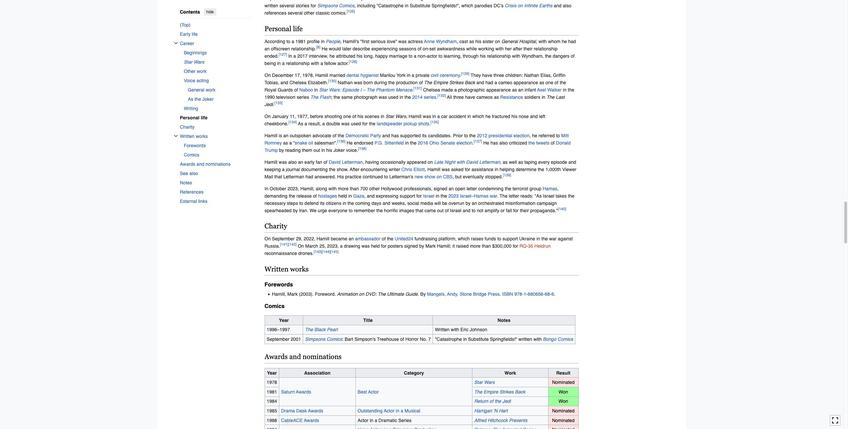 Task type: locate. For each thing, give the bounding box(es) containing it.
x small image
[[174, 41, 178, 45]]

x small image
[[174, 134, 178, 138]]

fullscreen image
[[833, 417, 839, 424]]



Task type: vqa. For each thing, say whether or not it's contained in the screenshot.
bottom the Learn
no



